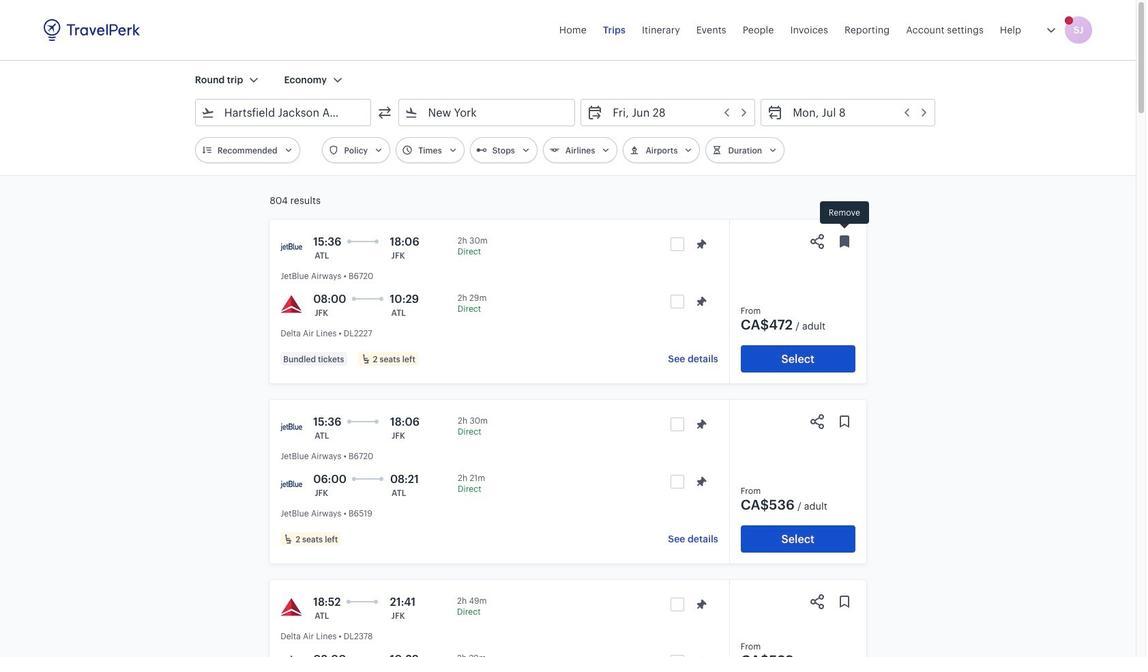 Task type: vqa. For each thing, say whether or not it's contained in the screenshot.
Delta Air Lines image
yes



Task type: locate. For each thing, give the bounding box(es) containing it.
jetblue airways image
[[281, 474, 302, 495]]

1 vertical spatial delta air lines image
[[281, 596, 302, 618]]

1 delta air lines image from the top
[[281, 293, 302, 315]]

delta air lines image
[[281, 293, 302, 315], [281, 596, 302, 618], [281, 654, 302, 657]]

1 jetblue airways image from the top
[[281, 236, 302, 258]]

Return field
[[783, 102, 929, 124]]

2 vertical spatial delta air lines image
[[281, 654, 302, 657]]

2 jetblue airways image from the top
[[281, 416, 302, 438]]

To search field
[[419, 102, 557, 124]]

0 vertical spatial delta air lines image
[[281, 293, 302, 315]]

1 vertical spatial jetblue airways image
[[281, 416, 302, 438]]

jetblue airways image
[[281, 236, 302, 258], [281, 416, 302, 438]]

0 vertical spatial jetblue airways image
[[281, 236, 302, 258]]

jetblue airways image for 1st delta air lines icon
[[281, 236, 302, 258]]

tooltip
[[820, 201, 869, 230]]



Task type: describe. For each thing, give the bounding box(es) containing it.
2 delta air lines image from the top
[[281, 596, 302, 618]]

Depart field
[[603, 102, 749, 124]]

3 delta air lines image from the top
[[281, 654, 302, 657]]

jetblue airways image for jetblue airways icon
[[281, 416, 302, 438]]

From search field
[[215, 102, 353, 124]]



